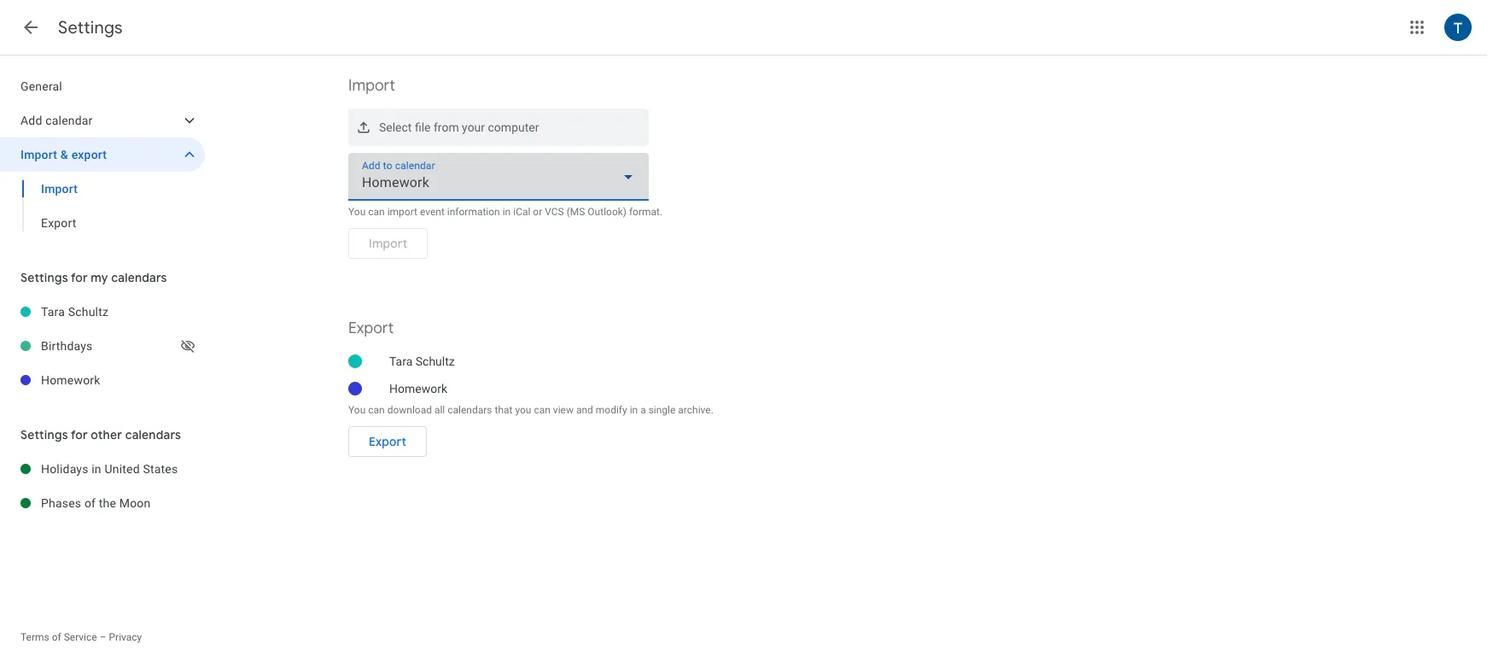 Task type: vqa. For each thing, say whether or not it's contained in the screenshot.
9 element
no



Task type: describe. For each thing, give the bounding box(es) containing it.
general
[[21, 79, 62, 93]]

import inside "tree item"
[[21, 148, 57, 161]]

import inside group
[[41, 182, 78, 196]]

privacy link
[[109, 631, 142, 643]]

1 horizontal spatial tara schultz
[[390, 354, 455, 368]]

archive.
[[679, 404, 714, 416]]

homework tree item
[[0, 363, 205, 397]]

information
[[447, 206, 500, 218]]

phases of the moon link
[[41, 486, 205, 520]]

import
[[388, 206, 418, 218]]

all
[[435, 404, 445, 416]]

0 vertical spatial in
[[503, 206, 511, 218]]

tara inside tree item
[[41, 305, 65, 319]]

in inside 'link'
[[92, 462, 101, 476]]

and
[[576, 404, 594, 416]]

export for general
[[41, 216, 77, 230]]

settings for settings for my calendars
[[21, 270, 68, 285]]

add calendar
[[21, 114, 93, 127]]

terms of service – privacy
[[21, 631, 142, 643]]

settings for my calendars tree
[[0, 295, 205, 397]]

tara schultz tree item
[[0, 295, 205, 329]]

1 vertical spatial in
[[630, 404, 638, 416]]

calendars for settings for my calendars
[[111, 270, 167, 285]]

service
[[64, 631, 97, 643]]

1 horizontal spatial schultz
[[416, 354, 455, 368]]

holidays in united states
[[41, 462, 178, 476]]

1 vertical spatial calendars
[[448, 404, 492, 416]]

from
[[434, 120, 459, 134]]

birthdays tree item
[[0, 329, 205, 363]]

schultz inside tara schultz tree item
[[68, 305, 109, 319]]

you for import
[[349, 206, 366, 218]]

a
[[641, 404, 646, 416]]

that
[[495, 404, 513, 416]]

modify
[[596, 404, 628, 416]]

phases of the moon tree item
[[0, 486, 205, 520]]

holidays in united states link
[[41, 452, 205, 486]]

states
[[143, 462, 178, 476]]

export
[[71, 148, 107, 161]]

you
[[515, 404, 532, 416]]

the
[[99, 496, 116, 510]]

moon
[[119, 496, 151, 510]]

add
[[21, 114, 42, 127]]

(ms
[[567, 206, 585, 218]]

tree containing general
[[0, 69, 205, 240]]

you for export
[[349, 404, 366, 416]]

tara schultz inside tree item
[[41, 305, 109, 319]]

1 horizontal spatial homework
[[390, 382, 448, 395]]

ical
[[514, 206, 531, 218]]

&
[[60, 148, 68, 161]]

settings for other calendars tree
[[0, 452, 205, 520]]

your
[[462, 120, 485, 134]]

united
[[105, 462, 140, 476]]

settings heading
[[58, 17, 123, 38]]

go back image
[[21, 17, 41, 38]]

homework inside tree item
[[41, 373, 100, 387]]

event
[[420, 206, 445, 218]]

for for other
[[71, 427, 88, 442]]

birthdays
[[41, 339, 93, 353]]

export for export
[[369, 434, 407, 449]]



Task type: locate. For each thing, give the bounding box(es) containing it.
2 vertical spatial import
[[41, 182, 78, 196]]

download
[[388, 404, 432, 416]]

0 horizontal spatial schultz
[[68, 305, 109, 319]]

settings for settings for other calendars
[[21, 427, 68, 442]]

schultz down settings for my calendars
[[68, 305, 109, 319]]

in left a in the bottom left of the page
[[630, 404, 638, 416]]

you can import event information in ical or vcs (ms outlook) format.
[[349, 206, 663, 218]]

calendars
[[111, 270, 167, 285], [448, 404, 492, 416], [125, 427, 181, 442]]

homework down birthdays
[[41, 373, 100, 387]]

phases of the moon
[[41, 496, 151, 510]]

None field
[[349, 153, 649, 201]]

1 vertical spatial schultz
[[416, 354, 455, 368]]

import & export
[[21, 148, 107, 161]]

group containing import
[[0, 172, 205, 240]]

single
[[649, 404, 676, 416]]

outlook)
[[588, 206, 627, 218]]

1 for from the top
[[71, 270, 88, 285]]

settings left the my
[[21, 270, 68, 285]]

tree
[[0, 69, 205, 240]]

you left import
[[349, 206, 366, 218]]

1 you from the top
[[349, 206, 366, 218]]

1 vertical spatial of
[[52, 631, 61, 643]]

2 vertical spatial in
[[92, 462, 101, 476]]

can right you on the left of page
[[534, 404, 551, 416]]

import
[[349, 76, 395, 96], [21, 148, 57, 161], [41, 182, 78, 196]]

1 vertical spatial settings
[[21, 270, 68, 285]]

1 vertical spatial tara schultz
[[390, 354, 455, 368]]

0 vertical spatial settings
[[58, 17, 123, 38]]

1 horizontal spatial tara
[[390, 354, 413, 368]]

2 vertical spatial export
[[369, 434, 407, 449]]

in
[[503, 206, 511, 218], [630, 404, 638, 416], [92, 462, 101, 476]]

settings for other calendars
[[21, 427, 181, 442]]

0 vertical spatial import
[[349, 76, 395, 96]]

can
[[368, 206, 385, 218], [368, 404, 385, 416], [534, 404, 551, 416]]

tara schultz up the download
[[390, 354, 455, 368]]

0 vertical spatial schultz
[[68, 305, 109, 319]]

homework
[[41, 373, 100, 387], [390, 382, 448, 395]]

calendar
[[45, 114, 93, 127]]

computer
[[488, 120, 539, 134]]

import & export tree item
[[0, 138, 205, 172]]

1 horizontal spatial in
[[503, 206, 511, 218]]

schultz
[[68, 305, 109, 319], [416, 354, 455, 368]]

2 for from the top
[[71, 427, 88, 442]]

in left united
[[92, 462, 101, 476]]

calendars right "all"
[[448, 404, 492, 416]]

0 vertical spatial for
[[71, 270, 88, 285]]

homework link
[[41, 363, 205, 397]]

view
[[553, 404, 574, 416]]

terms of service link
[[21, 631, 97, 643]]

tara up the download
[[390, 354, 413, 368]]

for left other
[[71, 427, 88, 442]]

select file from your computer button
[[349, 108, 649, 146]]

settings for settings
[[58, 17, 123, 38]]

can left import
[[368, 206, 385, 218]]

1 vertical spatial export
[[349, 319, 394, 338]]

terms
[[21, 631, 49, 643]]

–
[[100, 631, 106, 643]]

of for service
[[52, 631, 61, 643]]

calendars right the my
[[111, 270, 167, 285]]

of
[[84, 496, 96, 510], [52, 631, 61, 643]]

settings
[[58, 17, 123, 38], [21, 270, 68, 285], [21, 427, 68, 442]]

other
[[91, 427, 122, 442]]

0 horizontal spatial tara
[[41, 305, 65, 319]]

settings right 'go back' image on the top of the page
[[58, 17, 123, 38]]

for
[[71, 270, 88, 285], [71, 427, 88, 442]]

tara schultz up birthdays
[[41, 305, 109, 319]]

2 vertical spatial settings
[[21, 427, 68, 442]]

vcs
[[545, 206, 564, 218]]

settings for my calendars
[[21, 270, 167, 285]]

can for import
[[368, 206, 385, 218]]

0 horizontal spatial homework
[[41, 373, 100, 387]]

tara schultz
[[41, 305, 109, 319], [390, 354, 455, 368]]

tara up birthdays
[[41, 305, 65, 319]]

0 horizontal spatial of
[[52, 631, 61, 643]]

phases
[[41, 496, 81, 510]]

homework up the download
[[390, 382, 448, 395]]

you can download all calendars that you can view and modify in a single archive.
[[349, 404, 714, 416]]

0 vertical spatial of
[[84, 496, 96, 510]]

in left ical
[[503, 206, 511, 218]]

privacy
[[109, 631, 142, 643]]

settings up holidays
[[21, 427, 68, 442]]

0 vertical spatial tara schultz
[[41, 305, 109, 319]]

import left &
[[21, 148, 57, 161]]

can left the download
[[368, 404, 385, 416]]

1 horizontal spatial of
[[84, 496, 96, 510]]

2 you from the top
[[349, 404, 366, 416]]

2 horizontal spatial in
[[630, 404, 638, 416]]

tara
[[41, 305, 65, 319], [390, 354, 413, 368]]

my
[[91, 270, 108, 285]]

0 horizontal spatial tara schultz
[[41, 305, 109, 319]]

0 vertical spatial calendars
[[111, 270, 167, 285]]

calendars up states
[[125, 427, 181, 442]]

1 vertical spatial you
[[349, 404, 366, 416]]

holidays
[[41, 462, 89, 476]]

2 vertical spatial calendars
[[125, 427, 181, 442]]

or
[[533, 206, 543, 218]]

1 vertical spatial import
[[21, 148, 57, 161]]

schultz up "all"
[[416, 354, 455, 368]]

of left the
[[84, 496, 96, 510]]

of inside phases of the moon link
[[84, 496, 96, 510]]

1 vertical spatial tara
[[390, 354, 413, 368]]

calendars for settings for other calendars
[[125, 427, 181, 442]]

you left the download
[[349, 404, 366, 416]]

0 horizontal spatial in
[[92, 462, 101, 476]]

0 vertical spatial export
[[41, 216, 77, 230]]

for left the my
[[71, 270, 88, 285]]

you
[[349, 206, 366, 218], [349, 404, 366, 416]]

birthdays link
[[41, 329, 178, 363]]

of for the
[[84, 496, 96, 510]]

import down "import & export"
[[41, 182, 78, 196]]

import up select
[[349, 76, 395, 96]]

format.
[[629, 206, 663, 218]]

1 vertical spatial for
[[71, 427, 88, 442]]

select file from your computer
[[379, 120, 539, 134]]

file
[[415, 120, 431, 134]]

of right terms at the bottom left of the page
[[52, 631, 61, 643]]

for for my
[[71, 270, 88, 285]]

0 vertical spatial you
[[349, 206, 366, 218]]

export inside group
[[41, 216, 77, 230]]

select
[[379, 120, 412, 134]]

can for export
[[368, 404, 385, 416]]

holidays in united states tree item
[[0, 452, 205, 486]]

export
[[41, 216, 77, 230], [349, 319, 394, 338], [369, 434, 407, 449]]

group
[[0, 172, 205, 240]]

0 vertical spatial tara
[[41, 305, 65, 319]]



